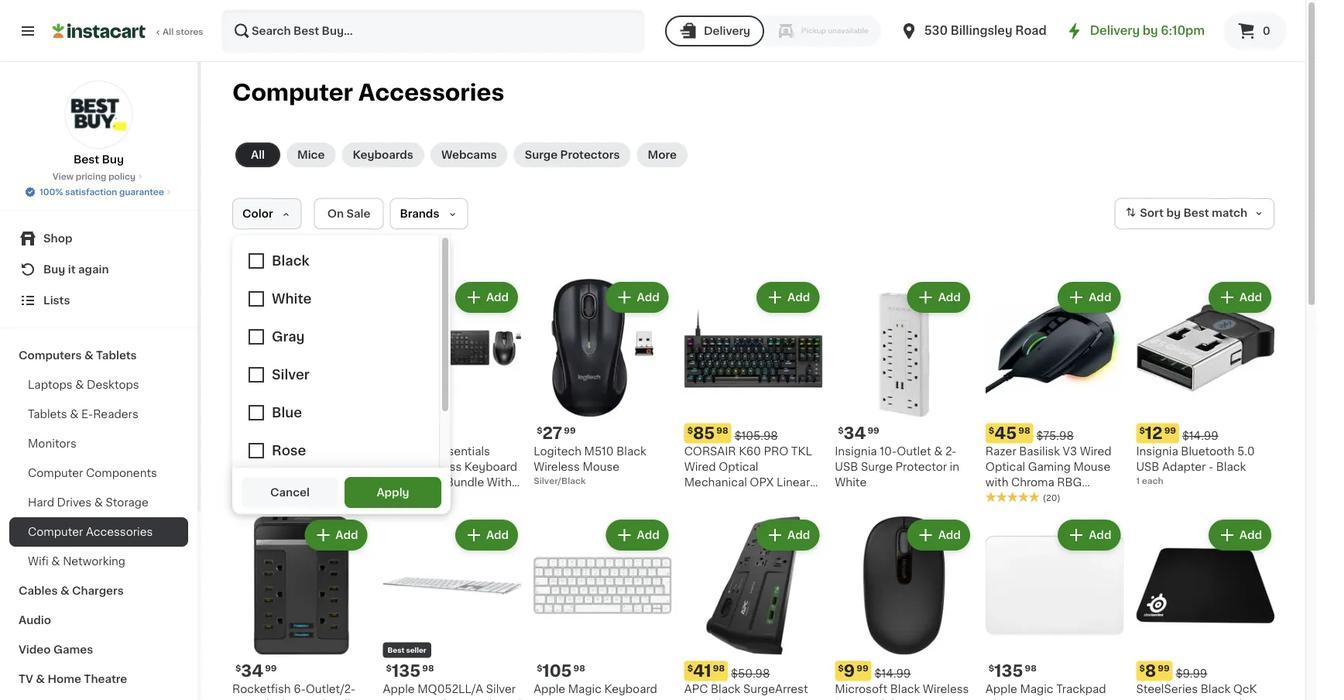 Task type: locate. For each thing, give the bounding box(es) containing it.
1 horizontal spatial $ 34 99
[[838, 425, 880, 441]]

mouse down v3
[[1074, 461, 1111, 472]]

tv
[[19, 674, 33, 685]]

98 right '45' on the right bottom of page
[[1019, 426, 1030, 435]]

- right rate
[[712, 523, 717, 534]]

$ inside $ 9 99 $14.99 microsoft black wireless 1850 mobile mouse
[[838, 664, 844, 672]]

computer accessories link
[[9, 517, 188, 547]]

keyboard inside corsair k60 pro tkl wired optical mechanical opx linear switch gaming keyboard with 8000hz polling rate - black
[[769, 492, 822, 503]]

black down rbg on the right
[[1040, 492, 1070, 503]]

$14.99 inside $ 9 99 $14.99 microsoft black wireless 1850 mobile mouse
[[875, 668, 911, 679]]

$ 34 99 up rocketfish
[[235, 663, 277, 679]]

buy
[[102, 154, 124, 165], [43, 264, 65, 275], [411, 446, 432, 457]]

delivery for delivery by 6:10pm
[[1090, 25, 1140, 36]]

0 horizontal spatial gaming
[[724, 492, 767, 503]]

2 $ 135 98 from the left
[[989, 663, 1037, 679]]

0 vertical spatial $14.99
[[1183, 430, 1219, 441]]

product group containing 12
[[1136, 279, 1275, 487]]

best inside field
[[1184, 208, 1209, 219]]

magic down $ 105 98
[[568, 684, 602, 694]]

$12.99 original price: $14.99 element
[[1136, 423, 1275, 443]]

1 vertical spatial 2-
[[735, 699, 747, 700]]

0 vertical spatial by
[[1143, 25, 1158, 36]]

in
[[950, 461, 960, 472]]

gaming inside $ 45 98 $75.98 razer basilisk v3 wired optical gaming mouse with chroma rbg lighting - black
[[1028, 461, 1071, 472]]

outlet inside insignia 10-outlet & 2- usb surge protector in white
[[897, 446, 931, 457]]

keyboards link
[[342, 142, 424, 167]]

1 horizontal spatial wired
[[1080, 446, 1112, 457]]

6:10pm
[[1161, 25, 1205, 36]]

$ inside "$ 41 98 $50.98 apc black surgearrest 11-outlet 2-usb surg"
[[687, 664, 693, 672]]

2 insignia from the left
[[1136, 446, 1179, 457]]

wired down corsair
[[684, 461, 716, 472]]

usb down surgearrest
[[747, 699, 770, 700]]

instacart logo image
[[53, 22, 146, 40]]

magic down best seller
[[383, 699, 416, 700]]

all inside 'link'
[[163, 27, 174, 36]]

chargers
[[72, 585, 124, 596]]

with up rate
[[684, 508, 709, 519]]

product group containing 27
[[534, 279, 672, 487]]

1 horizontal spatial outlet
[[897, 446, 931, 457]]

opx
[[750, 477, 774, 488]]

$ 135 98 up "apple magic trackpad" at the bottom right
[[989, 663, 1037, 679]]

wired
[[1080, 446, 1112, 457], [684, 461, 716, 472]]

99 right 9
[[857, 664, 869, 672]]

0 vertical spatial wired
[[1080, 446, 1112, 457]]

computer components
[[28, 468, 157, 479]]

0 vertical spatial all
[[163, 27, 174, 36]]

1
[[1136, 476, 1140, 485]]

add for best buy essentials black wireless keyboard and mouse bundle with usb receiver
[[486, 292, 509, 303]]

product group containing 41
[[684, 517, 823, 700]]

black down "8000hz"
[[720, 523, 750, 534]]

mouse inside $ 9 99 $14.99 microsoft black wireless 1850 mobile mouse
[[904, 699, 941, 700]]

0 horizontal spatial $ 34 99
[[235, 663, 277, 679]]

0 horizontal spatial surge
[[525, 149, 558, 160]]

best left seller
[[388, 647, 405, 654]]

tablets
[[96, 350, 137, 361], [28, 409, 67, 420]]

1 horizontal spatial surge
[[861, 461, 893, 472]]

$14.99 inside $12.99 original price: $14.99 element
[[1183, 430, 1219, 441]]

98 inside $ 85 98
[[717, 426, 728, 435]]

0 vertical spatial accessories
[[358, 82, 504, 104]]

wireless down mq052ll/a
[[419, 699, 465, 700]]

tablets up desktops
[[96, 350, 137, 361]]

magic left the trackpad at the right bottom of page
[[1020, 684, 1054, 694]]

& for e-
[[70, 409, 79, 420]]

0
[[1263, 26, 1271, 36]]

1 horizontal spatial insignia
[[1136, 446, 1179, 457]]

best seller
[[388, 647, 427, 654]]

0 vertical spatial computer accessories
[[232, 82, 504, 104]]

100% satisfaction guarantee
[[40, 188, 164, 196]]

with
[[986, 477, 1009, 488]]

chroma
[[1011, 477, 1055, 488]]

135 down best seller
[[392, 663, 421, 679]]

add for microsoft black wireless 1850 mobile mouse
[[938, 530, 961, 541]]

$ 34 99 for rocketfish
[[235, 663, 277, 679]]

0 vertical spatial with
[[487, 477, 512, 488]]

1 horizontal spatial buy
[[102, 154, 124, 165]]

$19.99 element
[[383, 423, 521, 443]]

sort by
[[1140, 208, 1181, 219]]

mouse up options
[[303, 446, 340, 457]]

keyboard down linear
[[769, 492, 822, 503]]

buy it again
[[43, 264, 109, 275]]

1 insignia from the left
[[835, 446, 877, 457]]

wired right v3
[[1080, 446, 1112, 457]]

2- up the "in"
[[946, 446, 957, 457]]

0 horizontal spatial buy
[[43, 264, 65, 275]]

color button
[[232, 198, 302, 229]]

tablets down laptops
[[28, 409, 67, 420]]

mouse
[[303, 446, 340, 457], [583, 461, 620, 472], [1074, 461, 1111, 472], [406, 477, 443, 488], [904, 699, 941, 700], [1182, 699, 1219, 700]]

gaming down steelseries
[[1136, 699, 1179, 700]]

0 button
[[1224, 12, 1287, 50]]

2 horizontal spatial gaming
[[1136, 699, 1179, 700]]

1 135 from the left
[[392, 663, 421, 679]]

keyboard inside "apple mq052ll/a silver magic wireless keyboard"
[[468, 699, 521, 700]]

by inside delivery by 6:10pm link
[[1143, 25, 1158, 36]]

1 horizontal spatial 2-
[[946, 446, 957, 457]]

storage
[[106, 497, 148, 508]]

match
[[1212, 208, 1248, 219]]

1 horizontal spatial computer accessories
[[232, 82, 504, 104]]

product group containing 85
[[684, 279, 823, 534]]

1 horizontal spatial by
[[1167, 208, 1181, 219]]

0 vertical spatial 34
[[844, 425, 866, 441]]

1 vertical spatial accessories
[[86, 527, 153, 537]]

98 right the 41
[[713, 664, 725, 672]]

service type group
[[665, 15, 881, 46]]

0 horizontal spatial with
[[487, 477, 512, 488]]

1 vertical spatial tablets
[[28, 409, 67, 420]]

pricing
[[76, 172, 106, 181]]

1 $ 135 98 from the left
[[386, 663, 434, 679]]

seller
[[406, 647, 427, 654]]

2 vertical spatial computer
[[28, 527, 83, 537]]

5.0
[[1238, 446, 1255, 457]]

buy down $19.99 element
[[411, 446, 432, 457]]

& right wifi
[[51, 556, 60, 567]]

$ up steelseries
[[1140, 664, 1145, 672]]

0 horizontal spatial by
[[1143, 25, 1158, 36]]

mouse inside steelseries black qck gaming mouse pad
[[1182, 699, 1219, 700]]

$ 105 98
[[537, 663, 585, 679]]

stores
[[176, 27, 203, 36]]

buy left "it"
[[43, 264, 65, 275]]

mobile
[[864, 699, 901, 700]]

1 horizontal spatial $14.99
[[1183, 430, 1219, 441]]

buy up policy
[[102, 154, 124, 165]]

& for chargers
[[60, 585, 69, 596]]

gaming inside steelseries black qck gaming mouse pad
[[1136, 699, 1179, 700]]

best up and
[[383, 446, 408, 457]]

polling
[[759, 508, 796, 519]]

tkl
[[791, 446, 812, 457]]

usb inside the rocketfish 6-outlet/2- usb black swivel wal
[[232, 699, 256, 700]]

0 vertical spatial tablets
[[96, 350, 137, 361]]

best up pricing
[[74, 154, 99, 165]]

0 horizontal spatial insignia
[[835, 446, 877, 457]]

webcams link
[[431, 142, 508, 167]]

add button for corsair k60 pro tkl wired optical mechanical opx linear switch gaming keyboard with 8000hz polling rate - black
[[758, 283, 818, 311]]

best inside best buy essentials black wireless keyboard and mouse bundle with usb receiver
[[383, 446, 408, 457]]

accessories down the storage
[[86, 527, 153, 537]]

outlet down apc at the right bottom of the page
[[698, 699, 733, 700]]

insignia down $ 12 99
[[1136, 446, 1179, 457]]

corsair k60 pro tkl wired optical mechanical opx linear switch gaming keyboard with 8000hz polling rate - black
[[684, 446, 822, 534]]

apple for apple magic mouse - black black, 2 total options
[[232, 446, 264, 457]]

surge
[[525, 149, 558, 160], [861, 461, 893, 472]]

best for best buy
[[74, 154, 99, 165]]

qck
[[1233, 684, 1257, 694]]

1 vertical spatial computer accessories
[[28, 527, 153, 537]]

magic inside apple magic mouse - black black, 2 total options
[[267, 446, 300, 457]]

- up apply "button"
[[343, 446, 348, 457]]

& for tablets
[[84, 350, 93, 361]]

1 horizontal spatial with
[[684, 508, 709, 519]]

$ down best seller
[[386, 664, 392, 672]]

steelseries black qck gaming mouse pad
[[1136, 684, 1257, 700]]

usb up white
[[835, 461, 858, 472]]

mouse down $9.99
[[1182, 699, 1219, 700]]

1 horizontal spatial accessories
[[358, 82, 504, 104]]

computer down monitors
[[28, 468, 83, 479]]

add button for apple mq052ll/a silver magic wireless keyboard
[[457, 521, 517, 549]]

99 right "8"
[[1158, 664, 1170, 672]]

apply button
[[345, 477, 441, 508]]

99 inside $ 12 99
[[1164, 426, 1176, 435]]

add for apple magic keyboard
[[637, 530, 660, 541]]

2- inside insignia 10-outlet & 2- usb surge protector in white
[[946, 446, 957, 457]]

2 vertical spatial buy
[[411, 446, 432, 457]]

$9.99 original price: $14.99 element
[[835, 661, 973, 681]]

with inside corsair k60 pro tkl wired optical mechanical opx linear switch gaming keyboard with 8000hz polling rate - black
[[684, 508, 709, 519]]

1 vertical spatial with
[[684, 508, 709, 519]]

magic up "total"
[[267, 446, 300, 457]]

1 vertical spatial all
[[251, 149, 265, 160]]

apple inside "apple mq052ll/a silver magic wireless keyboard"
[[383, 684, 415, 694]]

optical down "razer"
[[986, 461, 1025, 472]]

1 vertical spatial 34
[[241, 663, 263, 679]]

apply
[[377, 487, 409, 498]]

essentials
[[435, 446, 490, 457]]

hard drives & storage link
[[9, 488, 188, 517]]

0 horizontal spatial 34
[[241, 663, 263, 679]]

& right the cables
[[60, 585, 69, 596]]

best for best seller
[[388, 647, 405, 654]]

1 vertical spatial computer
[[28, 468, 83, 479]]

$ up logitech
[[537, 426, 542, 435]]

0 vertical spatial 2-
[[946, 446, 957, 457]]

wireless up silver/black
[[534, 461, 580, 472]]

insignia inside insignia 10-outlet & 2- usb surge protector in white
[[835, 446, 877, 457]]

0 horizontal spatial delivery
[[704, 26, 751, 36]]

black down rocketfish
[[258, 699, 288, 700]]

cancel
[[270, 487, 310, 498]]

98 up "apple magic trackpad" at the bottom right
[[1025, 664, 1037, 672]]

mouse up receiver
[[406, 477, 443, 488]]

2
[[261, 476, 267, 485]]

mouse inside apple magic mouse - black black, 2 total options
[[303, 446, 340, 457]]

mouse inside best buy essentials black wireless keyboard and mouse bundle with usb receiver
[[406, 477, 443, 488]]

mouse down $9.99 original price: $14.99 element
[[904, 699, 941, 700]]

0 horizontal spatial $14.99
[[875, 668, 911, 679]]

add button for best buy essentials black wireless keyboard and mouse bundle with usb receiver
[[457, 283, 517, 311]]

98 right 105
[[574, 664, 585, 672]]

1 horizontal spatial optical
[[986, 461, 1025, 472]]

1 vertical spatial buy
[[43, 264, 65, 275]]

silver
[[486, 684, 516, 694]]

mouse down m510
[[583, 461, 620, 472]]

0 horizontal spatial 2-
[[735, 699, 747, 700]]

optical inside $ 45 98 $75.98 razer basilisk v3 wired optical gaming mouse with chroma rbg lighting - black
[[986, 461, 1025, 472]]

1 vertical spatial outlet
[[698, 699, 733, 700]]

0 vertical spatial $ 34 99
[[838, 425, 880, 441]]

protectors
[[560, 149, 620, 160]]

wireless down $9.99 original price: $14.99 element
[[923, 684, 969, 694]]

None search field
[[221, 9, 645, 53]]

add for apple magic trackpad
[[1089, 530, 1112, 541]]

wifi & networking link
[[9, 547, 188, 576]]

black inside apple magic mouse - black black, 2 total options
[[232, 461, 262, 472]]

delivery
[[1090, 25, 1140, 36], [704, 26, 751, 36]]

view
[[53, 172, 74, 181]]

receiver
[[409, 492, 457, 503]]

apple magic keyboard
[[534, 684, 657, 694]]

optical inside corsair k60 pro tkl wired optical mechanical opx linear switch gaming keyboard with 8000hz polling rate - black
[[719, 461, 758, 472]]

accessories down search field
[[358, 82, 504, 104]]

product group
[[232, 279, 371, 487], [383, 279, 521, 503], [534, 279, 672, 487], [684, 279, 823, 534], [835, 279, 973, 490], [986, 279, 1124, 504], [1136, 279, 1275, 487], [232, 517, 371, 700], [383, 517, 521, 700], [534, 517, 672, 697], [684, 517, 823, 700], [835, 517, 973, 700], [986, 517, 1124, 700], [1136, 517, 1275, 700]]

$8.99 original price: $9.99 element
[[1136, 661, 1275, 681]]

0 horizontal spatial outlet
[[698, 699, 733, 700]]

$ 34 99 up white
[[838, 425, 880, 441]]

2 optical from the left
[[986, 461, 1025, 472]]

$ 135 98 down best seller
[[386, 663, 434, 679]]

wireless inside $ 9 99 $14.99 microsoft black wireless 1850 mobile mouse
[[923, 684, 969, 694]]

black right m510
[[617, 446, 646, 457]]

rocketfish
[[232, 684, 291, 694]]

$75.98
[[1037, 430, 1074, 441]]

best buy essentials black wireless keyboard and mouse bundle with usb receiver
[[383, 446, 517, 503]]

$ up apc at the right bottom of the page
[[687, 664, 693, 672]]

keyboard left apc at the right bottom of the page
[[604, 684, 657, 694]]

- inside corsair k60 pro tkl wired optical mechanical opx linear switch gaming keyboard with 8000hz polling rate - black
[[712, 523, 717, 534]]

usb up each
[[1136, 461, 1160, 472]]

black down $50.98
[[711, 684, 741, 694]]

- down chroma
[[1033, 492, 1038, 503]]

$85.98 original price: $105.98 element
[[684, 423, 823, 443]]

black inside corsair k60 pro tkl wired optical mechanical opx linear switch gaming keyboard with 8000hz polling rate - black
[[720, 523, 750, 534]]

mouse inside logitech m510  black wireless mouse silver/black
[[583, 461, 620, 472]]

outlet inside "$ 41 98 $50.98 apc black surgearrest 11-outlet 2-usb surg"
[[698, 699, 733, 700]]

1 vertical spatial surge
[[861, 461, 893, 472]]

0 horizontal spatial all
[[163, 27, 174, 36]]

black up pad
[[1201, 684, 1231, 694]]

1 vertical spatial by
[[1167, 208, 1181, 219]]

0 horizontal spatial optical
[[719, 461, 758, 472]]

0 horizontal spatial 135
[[392, 663, 421, 679]]

$14.99 up bluetooth
[[1183, 430, 1219, 441]]

add button for apc black surgearrest 11-outlet 2-usb surg
[[758, 521, 818, 549]]

0 horizontal spatial tablets
[[28, 409, 67, 420]]

by left 6:10pm
[[1143, 25, 1158, 36]]

99 right 27
[[564, 426, 576, 435]]

by
[[1143, 25, 1158, 36], [1167, 208, 1181, 219]]

0 vertical spatial surge
[[525, 149, 558, 160]]

0 horizontal spatial $ 135 98
[[386, 663, 434, 679]]

2- down $50.98
[[735, 699, 747, 700]]

$ up corsair
[[687, 426, 693, 435]]

1 vertical spatial gaming
[[724, 492, 767, 503]]

computer for computer components link
[[28, 468, 83, 479]]

135 up "apple magic trackpad" at the bottom right
[[995, 663, 1023, 679]]

$ 9 99 $14.99 microsoft black wireless 1850 mobile mouse
[[835, 663, 969, 700]]

insignia 10-outlet & 2- usb surge protector in white
[[835, 446, 960, 488]]

magic
[[267, 446, 300, 457], [568, 684, 602, 694], [1020, 684, 1054, 694], [383, 699, 416, 700]]

2 vertical spatial gaming
[[1136, 699, 1179, 700]]

1 optical from the left
[[719, 461, 758, 472]]

computer up 'mice' link
[[232, 82, 353, 104]]

1 horizontal spatial $ 135 98
[[989, 663, 1037, 679]]

buy for best buy essentials black wireless keyboard and mouse bundle with usb receiver
[[411, 446, 432, 457]]

$ 34 99 for insignia
[[838, 425, 880, 441]]

protector
[[896, 461, 947, 472]]

best for best buy essentials black wireless keyboard and mouse bundle with usb receiver
[[383, 446, 408, 457]]

0 horizontal spatial wired
[[684, 461, 716, 472]]

rate
[[684, 523, 710, 534]]

& left the e-
[[70, 409, 79, 420]]

apple inside apple magic mouse - black black, 2 total options
[[232, 446, 264, 457]]

& up protector
[[934, 446, 943, 457]]

34 up white
[[844, 425, 866, 441]]

34 for rocketfish
[[241, 663, 263, 679]]

98 right 85
[[717, 426, 728, 435]]

$ up rocketfish
[[235, 664, 241, 672]]

all stores link
[[53, 9, 204, 53]]

12
[[1145, 425, 1163, 441]]

$ inside $ 85 98
[[687, 426, 693, 435]]

components
[[86, 468, 157, 479]]

wireless inside "apple mq052ll/a silver magic wireless keyboard"
[[419, 699, 465, 700]]

98 down seller
[[422, 664, 434, 672]]

1 vertical spatial wired
[[684, 461, 716, 472]]

gaming down basilisk
[[1028, 461, 1071, 472]]

all left stores
[[163, 27, 174, 36]]

45
[[995, 425, 1017, 441]]

computer accessories up keyboards link
[[232, 82, 504, 104]]

1 vertical spatial $ 34 99
[[235, 663, 277, 679]]

99 inside $ 9 99 $14.99 microsoft black wireless 1850 mobile mouse
[[857, 664, 869, 672]]

& right drives
[[94, 497, 103, 508]]

add button for insignia 10-outlet & 2- usb surge protector in white
[[909, 283, 969, 311]]

99 inside $ 8 99
[[1158, 664, 1170, 672]]

& up laptops & desktops
[[84, 350, 93, 361]]

black up and
[[383, 461, 413, 472]]

$14.99
[[1183, 430, 1219, 441], [875, 668, 911, 679]]

black inside insignia bluetooth 5.0 usb adapter - black 1 each
[[1216, 461, 1246, 472]]

wireless inside logitech m510  black wireless mouse silver/black
[[534, 461, 580, 472]]

add for insignia 10-outlet & 2- usb surge protector in white
[[938, 292, 961, 303]]

surge left protectors
[[525, 149, 558, 160]]

add for corsair k60 pro tkl wired optical mechanical opx linear switch gaming keyboard with 8000hz polling rate - black
[[788, 292, 810, 303]]

530 billingsley road
[[925, 25, 1047, 36]]

1 horizontal spatial 34
[[844, 425, 866, 441]]

1 horizontal spatial 135
[[995, 663, 1023, 679]]

delivery by 6:10pm link
[[1065, 22, 1205, 40]]

delivery by 6:10pm
[[1090, 25, 1205, 36]]

- down bluetooth
[[1209, 461, 1214, 472]]

0 vertical spatial buy
[[102, 154, 124, 165]]

2 horizontal spatial buy
[[411, 446, 432, 457]]

& right laptops
[[75, 379, 84, 390]]

wired inside $ 45 98 $75.98 razer basilisk v3 wired optical gaming mouse with chroma rbg lighting - black
[[1080, 446, 1112, 457]]

insignia inside insignia bluetooth 5.0 usb adapter - black 1 each
[[1136, 446, 1179, 457]]

surge inside insignia 10-outlet & 2- usb surge protector in white
[[861, 461, 893, 472]]

gaming up "8000hz"
[[724, 492, 767, 503]]

computer for computer accessories link
[[28, 527, 83, 537]]

usb inside insignia 10-outlet & 2- usb surge protector in white
[[835, 461, 858, 472]]

$ up "apple magic trackpad" at the bottom right
[[989, 664, 995, 672]]

1 horizontal spatial all
[[251, 149, 265, 160]]

by for delivery
[[1143, 25, 1158, 36]]

black inside steelseries black qck gaming mouse pad
[[1201, 684, 1231, 694]]

0 vertical spatial outlet
[[897, 446, 931, 457]]

black inside $ 9 99 $14.99 microsoft black wireless 1850 mobile mouse
[[890, 684, 920, 694]]

1 horizontal spatial gaming
[[1028, 461, 1071, 472]]

$ up microsoft
[[838, 664, 844, 672]]

black inside the rocketfish 6-outlet/2- usb black swivel wal
[[258, 699, 288, 700]]

34 for insignia
[[844, 425, 866, 441]]

add
[[486, 292, 509, 303], [637, 292, 660, 303], [788, 292, 810, 303], [938, 292, 961, 303], [1089, 292, 1112, 303], [1240, 292, 1262, 303], [336, 530, 358, 541], [486, 530, 509, 541], [637, 530, 660, 541], [788, 530, 810, 541], [938, 530, 961, 541], [1089, 530, 1112, 541], [1240, 530, 1262, 541]]

outlet
[[897, 446, 931, 457], [698, 699, 733, 700]]

wireless down essentials
[[416, 461, 462, 472]]

1 horizontal spatial delivery
[[1090, 25, 1140, 36]]

lists
[[43, 295, 70, 306]]

computer accessories
[[232, 82, 504, 104], [28, 527, 153, 537]]

by inside best match sort by field
[[1167, 208, 1181, 219]]

add button for apple magic trackpad
[[1060, 521, 1119, 549]]

add button for logitech m510  black wireless mouse
[[608, 283, 667, 311]]

all for all
[[251, 149, 265, 160]]

add for logitech m510  black wireless mouse
[[637, 292, 660, 303]]

0 vertical spatial gaming
[[1028, 461, 1071, 472]]

by right sort
[[1167, 208, 1181, 219]]

buy inside best buy essentials black wireless keyboard and mouse bundle with usb receiver
[[411, 446, 432, 457]]

usb inside "$ 41 98 $50.98 apc black surgearrest 11-outlet 2-usb surg"
[[747, 699, 770, 700]]

add for apc black surgearrest 11-outlet 2-usb surg
[[788, 530, 810, 541]]

insignia
[[835, 446, 877, 457], [1136, 446, 1179, 457]]

black inside best buy essentials black wireless keyboard and mouse bundle with usb receiver
[[383, 461, 413, 472]]

insignia up white
[[835, 446, 877, 457]]

with right 'bundle'
[[487, 477, 512, 488]]

surge down 10-
[[861, 461, 893, 472]]

(20)
[[1043, 494, 1061, 502]]

black down $9.99 original price: $14.99 element
[[890, 684, 920, 694]]

2 135 from the left
[[995, 663, 1023, 679]]

delivery inside button
[[704, 26, 751, 36]]

$ up apple magic keyboard
[[537, 664, 542, 672]]

bundle
[[446, 477, 484, 488]]

black down 5.0
[[1216, 461, 1246, 472]]

1 vertical spatial $14.99
[[875, 668, 911, 679]]

delivery for delivery
[[704, 26, 751, 36]]

wireless
[[416, 461, 462, 472], [534, 461, 580, 472], [923, 684, 969, 694], [419, 699, 465, 700]]

- inside $ 45 98 $75.98 razer basilisk v3 wired optical gaming mouse with chroma rbg lighting - black
[[1033, 492, 1038, 503]]

keyboard up 'bundle'
[[465, 461, 517, 472]]



Task type: vqa. For each thing, say whether or not it's contained in the screenshot.


Task type: describe. For each thing, give the bounding box(es) containing it.
& for networking
[[51, 556, 60, 567]]

98 inside $ 45 98 $75.98 razer basilisk v3 wired optical gaming mouse with chroma rbg lighting - black
[[1019, 426, 1030, 435]]

view pricing policy link
[[53, 170, 145, 183]]

$ inside $ 8 99
[[1140, 664, 1145, 672]]

best match
[[1184, 208, 1248, 219]]

magic for mouse
[[267, 446, 300, 457]]

$ up white
[[838, 426, 844, 435]]

apple magic trackpad
[[986, 684, 1106, 694]]

color
[[242, 208, 273, 219]]

magic for keyboard
[[568, 684, 602, 694]]

Search field
[[223, 11, 644, 51]]

0 vertical spatial computer
[[232, 82, 353, 104]]

road
[[1015, 25, 1047, 36]]

wired inside corsair k60 pro tkl wired optical mechanical opx linear switch gaming keyboard with 8000hz polling rate - black
[[684, 461, 716, 472]]

99 up insignia 10-outlet & 2- usb surge protector in white
[[868, 426, 880, 435]]

gaming inside corsair k60 pro tkl wired optical mechanical opx linear switch gaming keyboard with 8000hz polling rate - black
[[724, 492, 767, 503]]

135 for magic
[[995, 663, 1023, 679]]

k60
[[739, 446, 761, 457]]

keyboard inside best buy essentials black wireless keyboard and mouse bundle with usb receiver
[[465, 461, 517, 472]]

usb inside best buy essentials black wireless keyboard and mouse bundle with usb receiver
[[383, 492, 406, 503]]

add for insignia bluetooth 5.0 usb adapter - black
[[1240, 292, 1262, 303]]

2- inside "$ 41 98 $50.98 apc black surgearrest 11-outlet 2-usb surg"
[[735, 699, 747, 700]]

98 inside $ 105 98
[[574, 664, 585, 672]]

magic for trackpad
[[1020, 684, 1054, 694]]

add for apple mq052ll/a silver magic wireless keyboard
[[486, 530, 509, 541]]

99 inside $ 27 99
[[564, 426, 576, 435]]

add button for rocketfish 6-outlet/2- usb black swivel wal
[[306, 521, 366, 549]]

it
[[68, 264, 76, 275]]

shop link
[[9, 223, 188, 254]]

mice
[[297, 149, 325, 160]]

wifi
[[28, 556, 49, 567]]

10-
[[880, 446, 897, 457]]

best buy logo image
[[65, 81, 133, 149]]

more link
[[637, 142, 688, 167]]

games
[[53, 644, 93, 655]]

webcams
[[441, 149, 497, 160]]

rocketfish 6-outlet/2- usb black swivel wal
[[232, 684, 355, 700]]

outlet/2-
[[306, 684, 355, 694]]

apple magic mouse - black black, 2 total options
[[232, 446, 348, 485]]

98 inside "$ 41 98 $50.98 apc black surgearrest 11-outlet 2-usb surg"
[[713, 664, 725, 672]]

1 horizontal spatial tablets
[[96, 350, 137, 361]]

6-
[[294, 684, 306, 694]]

product group containing 8
[[1136, 517, 1275, 700]]

and
[[383, 477, 403, 488]]

insignia for insignia bluetooth 5.0 usb adapter - black 1 each
[[1136, 446, 1179, 457]]

hard
[[28, 497, 54, 508]]

530
[[925, 25, 948, 36]]

$ inside $ 12 99
[[1140, 426, 1145, 435]]

satisfaction
[[65, 188, 117, 196]]

product group containing 9
[[835, 517, 973, 700]]

add for steelseries black qck gaming mouse pad
[[1240, 530, 1262, 541]]

8
[[1145, 663, 1156, 679]]

apple for apple magic keyboard
[[534, 684, 565, 694]]

add button for steelseries black qck gaming mouse pad
[[1210, 521, 1270, 549]]

product group containing add
[[383, 279, 521, 503]]

add for razer basilisk v3 wired optical gaming mouse with chroma rbg lighting - black
[[1089, 292, 1112, 303]]

add for rocketfish 6-outlet/2- usb black swivel wal
[[336, 530, 358, 541]]

product group containing 45
[[986, 279, 1124, 504]]

add button for apple magic keyboard
[[608, 521, 667, 549]]

cables & chargers link
[[9, 576, 188, 606]]

$45.98 original price: $75.98 element
[[986, 423, 1124, 443]]

& inside "link"
[[94, 497, 103, 508]]

cables & chargers
[[19, 585, 124, 596]]

$ 85 98
[[687, 425, 728, 441]]

$105.98
[[735, 430, 778, 441]]

surge protectors
[[525, 149, 620, 160]]

& inside insignia 10-outlet & 2- usb surge protector in white
[[934, 446, 943, 457]]

more
[[648, 149, 677, 160]]

buy for best buy
[[102, 154, 124, 165]]

tablets & e-readers
[[28, 409, 138, 420]]

with inside best buy essentials black wireless keyboard and mouse bundle with usb receiver
[[487, 477, 512, 488]]

black inside "$ 41 98 $50.98 apc black surgearrest 11-outlet 2-usb surg"
[[711, 684, 741, 694]]

$ 135 98 for mq052ll/a
[[386, 663, 434, 679]]

8000hz
[[712, 508, 757, 519]]

rbg
[[1057, 477, 1082, 488]]

delivery button
[[665, 15, 764, 46]]

computers & tablets
[[19, 350, 137, 361]]

0 horizontal spatial computer accessories
[[28, 527, 153, 537]]

$ 27 99
[[537, 425, 576, 441]]

trackpad
[[1056, 684, 1106, 694]]

- inside apple magic mouse - black black, 2 total options
[[343, 446, 348, 457]]

v3
[[1063, 446, 1077, 457]]

insignia bluetooth 5.0 usb adapter - black 1 each
[[1136, 446, 1255, 485]]

$ 41 98 $50.98 apc black surgearrest 11-outlet 2-usb surg
[[684, 663, 808, 700]]

tv & home theatre link
[[9, 664, 188, 694]]

$ inside $ 105 98
[[537, 664, 542, 672]]

linear
[[777, 477, 810, 488]]

$ 135 98 for magic
[[989, 663, 1037, 679]]

& for home
[[36, 674, 45, 685]]

options
[[291, 476, 324, 485]]

insignia for insignia 10-outlet & 2- usb surge protector in white
[[835, 446, 877, 457]]

magic inside "apple mq052ll/a silver magic wireless keyboard"
[[383, 699, 416, 700]]

basilisk
[[1019, 446, 1060, 457]]

readers
[[93, 409, 138, 420]]

99 up rocketfish
[[265, 664, 277, 672]]

apple for apple magic trackpad
[[986, 684, 1018, 694]]

41
[[693, 663, 712, 679]]

0 horizontal spatial accessories
[[86, 527, 153, 537]]

$ inside $ 45 98 $75.98 razer basilisk v3 wired optical gaming mouse with chroma rbg lighting - black
[[989, 426, 995, 435]]

again
[[78, 264, 109, 275]]

on sale button
[[314, 198, 384, 229]]

apple mq052ll/a silver magic wireless keyboard
[[383, 684, 521, 700]]

mouse inside $ 45 98 $75.98 razer basilisk v3 wired optical gaming mouse with chroma rbg lighting - black
[[1074, 461, 1111, 472]]

total
[[269, 476, 289, 485]]

wireless inside best buy essentials black wireless keyboard and mouse bundle with usb receiver
[[416, 461, 462, 472]]

computers
[[19, 350, 82, 361]]

home
[[48, 674, 81, 685]]

logitech m510  black wireless mouse silver/black
[[534, 446, 646, 485]]

hard drives & storage
[[28, 497, 148, 508]]

by for sort
[[1167, 208, 1181, 219]]

apple for apple mq052ll/a silver magic wireless keyboard
[[383, 684, 415, 694]]

$ 12 99
[[1140, 425, 1176, 441]]

on sale
[[327, 208, 370, 219]]

e-
[[81, 409, 93, 420]]

wifi & networking
[[28, 556, 125, 567]]

$ inside $ 27 99
[[537, 426, 542, 435]]

135 for mq052ll/a
[[392, 663, 421, 679]]

usb inside insignia bluetooth 5.0 usb adapter - black 1 each
[[1136, 461, 1160, 472]]

- inside insignia bluetooth 5.0 usb adapter - black 1 each
[[1209, 461, 1214, 472]]

tv & home theatre
[[19, 674, 127, 685]]

black inside logitech m510  black wireless mouse silver/black
[[617, 446, 646, 457]]

add button for insignia bluetooth 5.0 usb adapter - black
[[1210, 283, 1270, 311]]

85
[[693, 425, 715, 441]]

9
[[844, 663, 855, 679]]

on
[[327, 208, 344, 219]]

& for desktops
[[75, 379, 84, 390]]

shop
[[43, 233, 72, 244]]

all for all stores
[[163, 27, 174, 36]]

1850
[[835, 699, 862, 700]]

product group containing apple magic mouse - black
[[232, 279, 371, 487]]

apc
[[684, 684, 708, 694]]

530 billingsley road button
[[900, 9, 1047, 53]]

sort
[[1140, 208, 1164, 219]]

add button for microsoft black wireless 1850 mobile mouse
[[909, 521, 969, 549]]

100%
[[40, 188, 63, 196]]

video
[[19, 644, 51, 655]]

27
[[542, 425, 562, 441]]

switch
[[684, 492, 721, 503]]

laptops
[[28, 379, 73, 390]]

add button for razer basilisk v3 wired optical gaming mouse with chroma rbg lighting - black
[[1060, 283, 1119, 311]]

surge protectors link
[[514, 142, 631, 167]]

brands
[[400, 208, 439, 219]]

networking
[[63, 556, 125, 567]]

mechanical
[[684, 477, 747, 488]]

computer components link
[[9, 458, 188, 488]]

$9.99
[[1176, 668, 1208, 679]]

product group containing 105
[[534, 517, 672, 697]]

$41.98 original price: $50.98 element
[[684, 661, 823, 681]]

black inside $ 45 98 $75.98 razer basilisk v3 wired optical gaming mouse with chroma rbg lighting - black
[[1040, 492, 1070, 503]]

steelseries
[[1136, 684, 1198, 694]]

Best match Sort by field
[[1115, 198, 1275, 229]]

audio
[[19, 615, 51, 626]]

best for best match
[[1184, 208, 1209, 219]]



